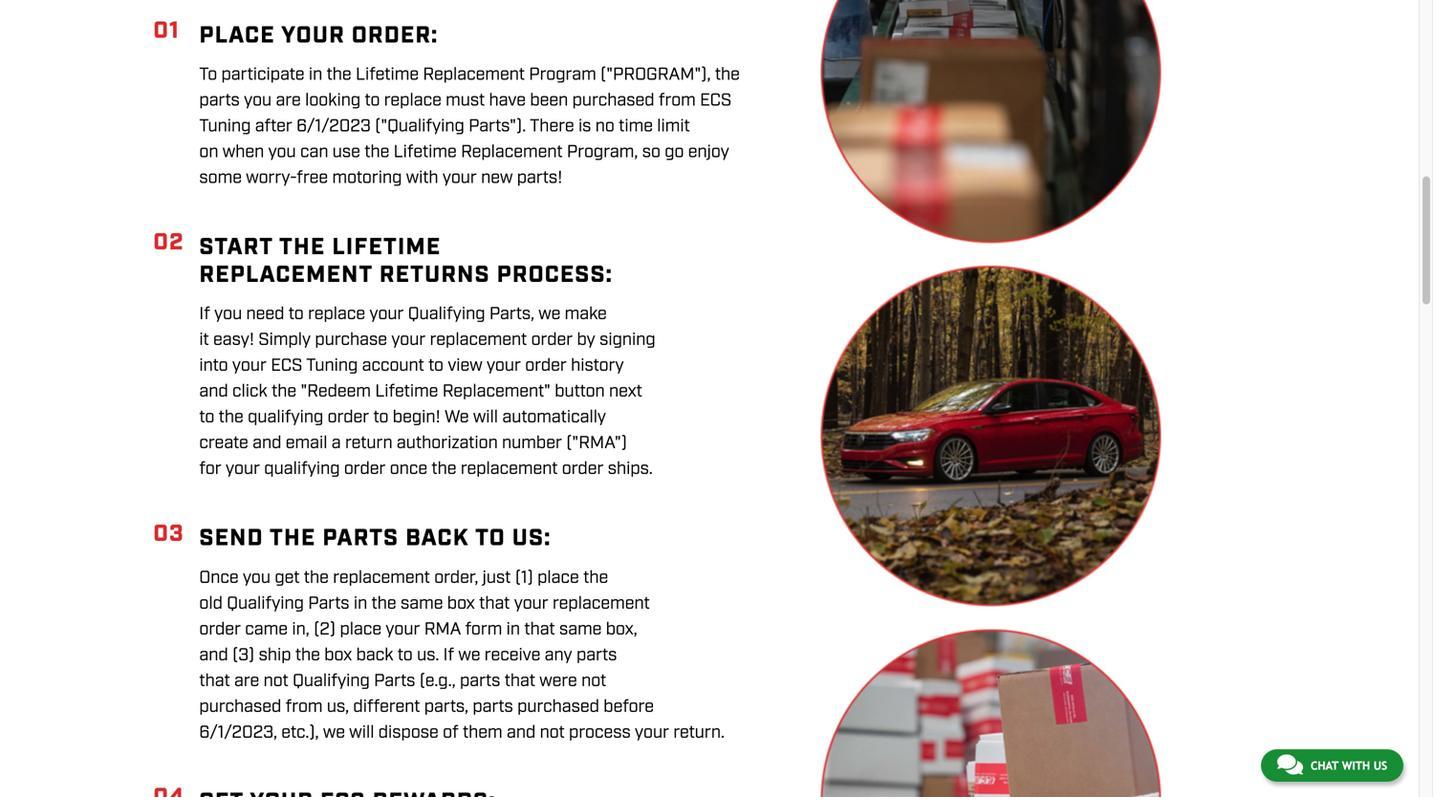 Task type: vqa. For each thing, say whether or not it's contained in the screenshot.
want in the Short answer... If you just bought your first "fill in the blank" and you are looking to upgrade the car and want us to provide you with a bunch of free stuff -- Sorry, but the answer is 99.9% going to be "NO". If that's not your situation, please continue on...
no



Task type: describe. For each thing, give the bounding box(es) containing it.
chat with us
[[1311, 759, 1388, 773]]

so
[[642, 141, 661, 164]]

send
[[199, 524, 264, 554]]

lifetime down ("qualifying
[[394, 141, 457, 164]]

enjoy
[[688, 141, 730, 164]]

purchased down were
[[518, 696, 600, 719]]

begin!
[[393, 407, 441, 429]]

the up box,
[[584, 567, 609, 590]]

it
[[199, 329, 209, 352]]

to
[[475, 524, 506, 554]]

purchased up "6/1/2023,"
[[199, 696, 281, 719]]

parts
[[323, 524, 399, 554]]

no
[[596, 115, 615, 138]]

parts inside to participate in the lifetime replacement program ("program"), the parts you are looking to replace must have been purchased from ecs tuning after 6/1/2023 ("qualifying parts"). there is no time limit on when you can use the lifetime replacement program, so go enjoy some worry-free motoring with your new parts!
[[199, 89, 240, 112]]

after
[[255, 115, 292, 138]]

return
[[345, 432, 393, 455]]

before
[[604, 696, 654, 719]]

order inside once you get the replacement order, just (1) place the old qualifying parts in the same box that your replacement order came in, (2) place your rma form in that same box, and (3) ship the box back to us. if we receive any parts that are not qualifying parts (e.g., parts that were not purchased from us, different parts, parts purchased before 6/1/2023, etc.), we will dispose of them and not process your return.
[[199, 619, 241, 641]]

form
[[465, 619, 502, 641]]

once you get the replacement order, just (1) place the old qualifying parts in the same box that your replacement order came in, (2) place your rma form in that same box, and (3) ship the box back to us. if we receive any parts that are not qualifying parts (e.g., parts that were not purchased from us, different parts, parts purchased before 6/1/2023, etc.), we will dispose of them and not process your return.
[[199, 567, 725, 745]]

of
[[443, 722, 459, 745]]

1 vertical spatial replacement
[[461, 141, 563, 164]]

order,
[[434, 567, 479, 590]]

0 vertical spatial qualifying
[[248, 407, 324, 429]]

need
[[246, 303, 285, 326]]

1 vertical spatial box
[[324, 645, 352, 667]]

replacement"
[[443, 381, 551, 403]]

looking
[[305, 89, 361, 112]]

chat
[[1311, 759, 1339, 773]]

("rma")
[[566, 432, 627, 455]]

rma
[[424, 619, 461, 641]]

account
[[362, 355, 424, 377]]

history
[[571, 355, 624, 377]]

purchase
[[315, 329, 387, 352]]

ships.
[[608, 458, 653, 481]]

free
[[297, 167, 328, 189]]

by
[[577, 329, 596, 352]]

01
[[153, 16, 180, 46]]

qualifying inside if you need to replace your qualifying parts, we make it easy! simply purchase your replacement order by signing into your ecs tuning account to view your order history and click the "redeem lifetime replacement" button next to the qualifying order to begin! we will automatically create and email a return authorization number ("rma") for your qualifying order once the replacement order ships.
[[408, 303, 485, 326]]

your up click
[[232, 355, 267, 377]]

0 horizontal spatial we
[[323, 722, 345, 745]]

0 horizontal spatial place
[[340, 619, 382, 641]]

participate
[[221, 64, 305, 86]]

the up back
[[372, 593, 397, 615]]

1 horizontal spatial parts
[[374, 670, 415, 693]]

number
[[502, 432, 562, 455]]

just
[[483, 567, 511, 590]]

ecs inside if you need to replace your qualifying parts, we make it easy! simply purchase your replacement order by signing into your ecs tuning account to view your order history and click the "redeem lifetime replacement" button next to the qualifying order to begin! we will automatically create and email a return authorization number ("rma") for your qualifying order once the replacement order ships.
[[271, 355, 303, 377]]

once
[[390, 458, 428, 481]]

1 horizontal spatial not
[[540, 722, 565, 745]]

replace inside to participate in the lifetime replacement program ("program"), the parts you are looking to replace must have been purchased from ecs tuning after 6/1/2023 ("qualifying parts"). there is no time limit on when you can use the lifetime replacement program, so go enjoy some worry-free motoring with your new parts!
[[384, 89, 442, 112]]

you down participate
[[244, 89, 272, 112]]

your
[[281, 20, 345, 51]]

1 horizontal spatial place
[[538, 567, 579, 590]]

2 lifetime replacement image from the top
[[821, 265, 1161, 607]]

your up us.
[[386, 619, 420, 641]]

button
[[555, 381, 605, 403]]

send the parts back to us:
[[199, 524, 551, 554]]

once
[[199, 567, 239, 590]]

your up purchase
[[370, 303, 404, 326]]

your down before
[[635, 722, 670, 745]]

been
[[530, 89, 568, 112]]

the up motoring
[[365, 141, 390, 164]]

back
[[356, 645, 394, 667]]

some
[[199, 167, 242, 189]]

02
[[153, 228, 184, 258]]

were
[[540, 670, 577, 693]]

lifetime inside if you need to replace your qualifying parts, we make it easy! simply purchase your replacement order by signing into your ecs tuning account to view your order history and click the "redeem lifetime replacement" button next to the qualifying order to begin! we will automatically create and email a return authorization number ("rma") for your qualifying order once the replacement order ships.
[[375, 381, 438, 403]]

1 horizontal spatial we
[[459, 645, 481, 667]]

order:
[[352, 20, 438, 51]]

and left (3)
[[199, 645, 228, 667]]

place
[[199, 20, 275, 51]]

back
[[406, 524, 469, 554]]

the right ("program"),
[[715, 64, 740, 86]]

go
[[665, 141, 684, 164]]

2 horizontal spatial not
[[582, 670, 607, 693]]

parts!
[[517, 167, 563, 189]]

motoring
[[332, 167, 402, 189]]

order up a
[[328, 407, 369, 429]]

(3)
[[232, 645, 255, 667]]

must
[[446, 89, 485, 112]]

the down the authorization
[[432, 458, 457, 481]]

chat with us link
[[1261, 750, 1404, 782]]

return.
[[674, 722, 725, 745]]

3 lifetime replacement image from the top
[[821, 629, 1161, 798]]

new
[[481, 167, 513, 189]]

replacement inside start the lifetime replacement returns process:
[[199, 260, 373, 291]]

that up "6/1/2023,"
[[199, 670, 230, 693]]

replace inside if you need to replace your qualifying parts, we make it easy! simply purchase your replacement order by signing into your ecs tuning account to view your order history and click the "redeem lifetime replacement" button next to the qualifying order to begin! we will automatically create and email a return authorization number ("rma") for your qualifying order once the replacement order ships.
[[308, 303, 366, 326]]

use
[[333, 141, 361, 164]]

(1)
[[515, 567, 534, 590]]

when
[[223, 141, 264, 164]]

that down receive
[[505, 670, 536, 693]]

authorization
[[397, 432, 498, 455]]

limit
[[657, 115, 690, 138]]

ecs inside to participate in the lifetime replacement program ("program"), the parts you are looking to replace must have been purchased from ecs tuning after 6/1/2023 ("qualifying parts"). there is no time limit on when you can use the lifetime replacement program, so go enjoy some worry-free motoring with your new parts!
[[700, 89, 732, 112]]

make
[[565, 303, 607, 326]]

us
[[1374, 759, 1388, 773]]

simply
[[259, 329, 311, 352]]

2 vertical spatial qualifying
[[293, 670, 370, 693]]

place your order:
[[199, 20, 438, 51]]

will inside if you need to replace your qualifying parts, we make it easy! simply purchase your replacement order by signing into your ecs tuning account to view your order history and click the "redeem lifetime replacement" button next to the qualifying order to begin! we will automatically create and email a return authorization number ("rma") for your qualifying order once the replacement order ships.
[[473, 407, 498, 429]]

to up the simply
[[289, 303, 304, 326]]

the up looking
[[327, 64, 352, 86]]

automatically
[[502, 407, 606, 429]]

and left email
[[253, 432, 282, 455]]



Task type: locate. For each thing, give the bounding box(es) containing it.
we left make
[[539, 303, 561, 326]]

from up 'limit'
[[659, 89, 696, 112]]

0 vertical spatial are
[[276, 89, 301, 112]]

1 vertical spatial same
[[560, 619, 602, 641]]

replacement
[[430, 329, 527, 352], [461, 458, 558, 481], [333, 567, 430, 590], [553, 593, 650, 615]]

order down return
[[344, 458, 386, 481]]

comments image
[[1278, 754, 1304, 777]]

parts up different
[[374, 670, 415, 693]]

(e.g.,
[[420, 670, 456, 693]]

in inside to participate in the lifetime replacement program ("program"), the parts you are looking to replace must have been purchased from ecs tuning after 6/1/2023 ("qualifying parts"). there is no time limit on when you can use the lifetime replacement program, so go enjoy some worry-free motoring with your new parts!
[[309, 64, 323, 86]]

to
[[199, 64, 217, 86]]

0 vertical spatial tuning
[[199, 115, 251, 138]]

1 horizontal spatial from
[[659, 89, 696, 112]]

old
[[199, 593, 223, 615]]

purchased up "no"
[[573, 89, 655, 112]]

replacement down parts"). at the left
[[461, 141, 563, 164]]

etc.),
[[281, 722, 319, 745]]

replacement up need
[[199, 260, 373, 291]]

to right looking
[[365, 89, 380, 112]]

0 vertical spatial lifetime replacement image
[[821, 0, 1161, 243]]

a
[[332, 432, 341, 455]]

order
[[531, 329, 573, 352], [525, 355, 567, 377], [328, 407, 369, 429], [344, 458, 386, 481], [562, 458, 604, 481], [199, 619, 241, 641]]

your up the replacement"
[[487, 355, 521, 377]]

1 vertical spatial lifetime replacement image
[[821, 265, 1161, 607]]

there
[[530, 115, 574, 138]]

0 vertical spatial box
[[447, 593, 475, 615]]

in up looking
[[309, 64, 323, 86]]

lifetime replacement image
[[821, 0, 1161, 243], [821, 265, 1161, 607], [821, 629, 1161, 798]]

0 vertical spatial from
[[659, 89, 696, 112]]

program,
[[567, 141, 638, 164]]

to
[[365, 89, 380, 112], [289, 303, 304, 326], [429, 355, 444, 377], [199, 407, 215, 429], [374, 407, 389, 429], [398, 645, 413, 667]]

with left 'us'
[[1343, 759, 1371, 773]]

1 vertical spatial replace
[[308, 303, 366, 326]]

if up it
[[199, 303, 210, 326]]

place
[[538, 567, 579, 590], [340, 619, 382, 641]]

0 vertical spatial replacement
[[423, 64, 525, 86]]

qualifying up email
[[248, 407, 324, 429]]

6/1/2023
[[297, 115, 371, 138]]

1 horizontal spatial box
[[447, 593, 475, 615]]

are inside once you get the replacement order, just (1) place the old qualifying parts in the same box that your replacement order came in, (2) place your rma form in that same box, and (3) ship the box back to us. if we receive any parts that are not qualifying parts (e.g., parts that were not purchased from us, different parts, parts purchased before 6/1/2023, etc.), we will dispose of them and not process your return.
[[234, 670, 259, 693]]

from inside to participate in the lifetime replacement program ("program"), the parts you are looking to replace must have been purchased from ecs tuning after 6/1/2023 ("qualifying parts"). there is no time limit on when you can use the lifetime replacement program, so go enjoy some worry-free motoring with your new parts!
[[659, 89, 696, 112]]

start
[[199, 232, 273, 263]]

1 vertical spatial in
[[354, 593, 368, 615]]

1 horizontal spatial ecs
[[700, 89, 732, 112]]

if right us.
[[443, 645, 454, 667]]

1 vertical spatial with
[[1343, 759, 1371, 773]]

parts,
[[424, 696, 469, 719]]

the right click
[[272, 381, 297, 403]]

1 horizontal spatial are
[[276, 89, 301, 112]]

we inside if you need to replace your qualifying parts, we make it easy! simply purchase your replacement order by signing into your ecs tuning account to view your order history and click the "redeem lifetime replacement" button next to the qualifying order to begin! we will automatically create and email a return authorization number ("rma") for your qualifying order once the replacement order ships.
[[539, 303, 561, 326]]

replace up purchase
[[308, 303, 366, 326]]

qualifying up us,
[[293, 670, 370, 693]]

your down the create
[[226, 458, 260, 481]]

0 vertical spatial replace
[[384, 89, 442, 112]]

("qualifying
[[375, 115, 465, 138]]

2 horizontal spatial in
[[507, 619, 520, 641]]

2 vertical spatial lifetime replacement image
[[821, 629, 1161, 798]]

you inside if you need to replace your qualifying parts, we make it easy! simply purchase your replacement order by signing into your ecs tuning account to view your order history and click the "redeem lifetime replacement" button next to the qualifying order to begin! we will automatically create and email a return authorization number ("rma") for your qualifying order once the replacement order ships.
[[214, 303, 242, 326]]

qualifying down email
[[264, 458, 340, 481]]

2 vertical spatial replacement
[[199, 260, 373, 291]]

receive
[[485, 645, 541, 667]]

replacement down 'number'
[[461, 458, 558, 481]]

place right (1)
[[538, 567, 579, 590]]

box down (2) at the left of the page
[[324, 645, 352, 667]]

your left 'new'
[[443, 167, 477, 189]]

0 horizontal spatial will
[[349, 722, 374, 745]]

qualifying
[[248, 407, 324, 429], [264, 458, 340, 481]]

qualifying
[[408, 303, 485, 326], [227, 593, 304, 615], [293, 670, 370, 693]]

to participate in the lifetime replacement program ("program"), the parts you are looking to replace must have been purchased from ecs tuning after 6/1/2023 ("qualifying parts"). there is no time limit on when you can use the lifetime replacement program, so go enjoy some worry-free motoring with your new parts!
[[199, 64, 740, 189]]

parts up them
[[473, 696, 513, 719]]

03
[[153, 519, 184, 550]]

in,
[[292, 619, 310, 641]]

1 horizontal spatial tuning
[[306, 355, 358, 377]]

not
[[264, 670, 289, 693], [582, 670, 607, 693], [540, 722, 565, 745]]

that up 'any'
[[524, 619, 555, 641]]

parts down receive
[[460, 670, 501, 693]]

you up easy! at the left
[[214, 303, 242, 326]]

parts
[[308, 593, 350, 615], [374, 670, 415, 693]]

in up back
[[354, 593, 368, 615]]

0 horizontal spatial if
[[199, 303, 210, 326]]

ecs up enjoy
[[700, 89, 732, 112]]

0 vertical spatial will
[[473, 407, 498, 429]]

0 vertical spatial ecs
[[700, 89, 732, 112]]

next
[[609, 381, 643, 403]]

in up receive
[[507, 619, 520, 641]]

on
[[199, 141, 219, 164]]

0 horizontal spatial same
[[401, 593, 443, 615]]

the right start
[[279, 232, 326, 263]]

1 vertical spatial will
[[349, 722, 374, 745]]

1 horizontal spatial if
[[443, 645, 454, 667]]

tuning
[[199, 115, 251, 138], [306, 355, 358, 377]]

us:
[[512, 524, 551, 554]]

parts down box,
[[577, 645, 617, 667]]

for
[[199, 458, 222, 481]]

0 vertical spatial place
[[538, 567, 579, 590]]

will down different
[[349, 722, 374, 745]]

worry-
[[246, 167, 297, 189]]

different
[[353, 696, 420, 719]]

2 horizontal spatial we
[[539, 303, 561, 326]]

email
[[286, 432, 328, 455]]

tuning inside to participate in the lifetime replacement program ("program"), the parts you are looking to replace must have been purchased from ecs tuning after 6/1/2023 ("qualifying parts"). there is no time limit on when you can use the lifetime replacement program, so go enjoy some worry-free motoring with your new parts!
[[199, 115, 251, 138]]

2 vertical spatial in
[[507, 619, 520, 641]]

from up etc.), on the bottom of page
[[286, 696, 323, 719]]

get
[[275, 567, 300, 590]]

we
[[445, 407, 469, 429]]

is
[[579, 115, 592, 138]]

you left get
[[243, 567, 271, 590]]

0 horizontal spatial tuning
[[199, 115, 251, 138]]

1 horizontal spatial in
[[354, 593, 368, 615]]

6/1/2023,
[[199, 722, 277, 745]]

can
[[300, 141, 329, 164]]

"redeem
[[301, 381, 371, 403]]

1 vertical spatial place
[[340, 619, 382, 641]]

0 horizontal spatial replace
[[308, 303, 366, 326]]

came
[[245, 619, 288, 641]]

0 vertical spatial if
[[199, 303, 210, 326]]

0 horizontal spatial are
[[234, 670, 259, 693]]

lifetime down the order:
[[356, 64, 419, 86]]

to inside to participate in the lifetime replacement program ("program"), the parts you are looking to replace must have been purchased from ecs tuning after 6/1/2023 ("qualifying parts"). there is no time limit on when you can use the lifetime replacement program, so go enjoy some worry-free motoring with your new parts!
[[365, 89, 380, 112]]

1 vertical spatial parts
[[374, 670, 415, 693]]

the down in,
[[295, 645, 320, 667]]

order down old in the left of the page
[[199, 619, 241, 641]]

order left by
[[531, 329, 573, 352]]

your up account
[[392, 329, 426, 352]]

are up after
[[276, 89, 301, 112]]

1 vertical spatial qualifying
[[227, 593, 304, 615]]

you
[[244, 89, 272, 112], [268, 141, 296, 164], [214, 303, 242, 326], [243, 567, 271, 590]]

lifetime inside start the lifetime replacement returns process:
[[332, 232, 441, 263]]

box,
[[606, 619, 638, 641]]

0 vertical spatial with
[[406, 167, 439, 189]]

with down ("qualifying
[[406, 167, 439, 189]]

you down after
[[268, 141, 296, 164]]

tuning up "redeem
[[306, 355, 358, 377]]

the up the create
[[219, 407, 244, 429]]

qualifying down returns
[[408, 303, 485, 326]]

to left view
[[429, 355, 444, 377]]

order down ("rma")
[[562, 458, 604, 481]]

will inside once you get the replacement order, just (1) place the old qualifying parts in the same box that your replacement order came in, (2) place your rma form in that same box, and (3) ship the box back to us. if we receive any parts that are not qualifying parts (e.g., parts that were not purchased from us, different parts, parts purchased before 6/1/2023, etc.), we will dispose of them and not process your return.
[[349, 722, 374, 745]]

same up rma
[[401, 593, 443, 615]]

to left us.
[[398, 645, 413, 667]]

the right get
[[304, 567, 329, 590]]

time
[[619, 115, 653, 138]]

1 vertical spatial from
[[286, 696, 323, 719]]

are inside to participate in the lifetime replacement program ("program"), the parts you are looking to replace must have been purchased from ecs tuning after 6/1/2023 ("qualifying parts"). there is no time limit on when you can use the lifetime replacement program, so go enjoy some worry-free motoring with your new parts!
[[276, 89, 301, 112]]

we down us,
[[323, 722, 345, 745]]

your down (1)
[[514, 593, 549, 615]]

view
[[448, 355, 483, 377]]

(2)
[[314, 619, 336, 641]]

that down just
[[479, 593, 510, 615]]

process
[[569, 722, 631, 745]]

your inside to participate in the lifetime replacement program ("program"), the parts you are looking to replace must have been purchased from ecs tuning after 6/1/2023 ("qualifying parts"). there is no time limit on when you can use the lifetime replacement program, so go enjoy some worry-free motoring with your new parts!
[[443, 167, 477, 189]]

0 horizontal spatial in
[[309, 64, 323, 86]]

if inside if you need to replace your qualifying parts, we make it easy! simply purchase your replacement order by signing into your ecs tuning account to view your order history and click the "redeem lifetime replacement" button next to the qualifying order to begin! we will automatically create and email a return authorization number ("rma") for your qualifying order once the replacement order ships.
[[199, 303, 210, 326]]

with inside to participate in the lifetime replacement program ("program"), the parts you are looking to replace must have been purchased from ecs tuning after 6/1/2023 ("qualifying parts"). there is no time limit on when you can use the lifetime replacement program, so go enjoy some worry-free motoring with your new parts!
[[406, 167, 439, 189]]

ecs down the simply
[[271, 355, 303, 377]]

lifetime
[[356, 64, 419, 86], [394, 141, 457, 164], [332, 232, 441, 263], [375, 381, 438, 403]]

purchased
[[573, 89, 655, 112], [199, 696, 281, 719], [518, 696, 600, 719]]

are down (3)
[[234, 670, 259, 693]]

order up button
[[525, 355, 567, 377]]

into
[[199, 355, 228, 377]]

0 vertical spatial parts
[[308, 593, 350, 615]]

place up back
[[340, 619, 382, 641]]

1 vertical spatial qualifying
[[264, 458, 340, 481]]

and down into
[[199, 381, 228, 403]]

ecs
[[700, 89, 732, 112], [271, 355, 303, 377]]

replacement down send the parts back to us:
[[333, 567, 430, 590]]

2 vertical spatial we
[[323, 722, 345, 745]]

0 horizontal spatial ecs
[[271, 355, 303, 377]]

the
[[270, 524, 316, 554]]

tuning inside if you need to replace your qualifying parts, we make it easy! simply purchase your replacement order by signing into your ecs tuning account to view your order history and click the "redeem lifetime replacement" button next to the qualifying order to begin! we will automatically create and email a return authorization number ("rma") for your qualifying order once the replacement order ships.
[[306, 355, 358, 377]]

0 vertical spatial qualifying
[[408, 303, 485, 326]]

0 vertical spatial same
[[401, 593, 443, 615]]

0 horizontal spatial with
[[406, 167, 439, 189]]

dispose
[[379, 722, 439, 745]]

replace
[[384, 89, 442, 112], [308, 303, 366, 326]]

and right them
[[507, 722, 536, 745]]

if
[[199, 303, 210, 326], [443, 645, 454, 667]]

tuning up 'on' at left top
[[199, 115, 251, 138]]

1 horizontal spatial with
[[1343, 759, 1371, 773]]

0 horizontal spatial not
[[264, 670, 289, 693]]

program
[[529, 64, 597, 86]]

0 horizontal spatial box
[[324, 645, 352, 667]]

easy!
[[213, 329, 255, 352]]

0 horizontal spatial parts
[[308, 593, 350, 615]]

if inside once you get the replacement order, just (1) place the old qualifying parts in the same box that your replacement order came in, (2) place your rma form in that same box, and (3) ship the box back to us. if we receive any parts that are not qualifying parts (e.g., parts that were not purchased from us, different parts, parts purchased before 6/1/2023, etc.), we will dispose of them and not process your return.
[[443, 645, 454, 667]]

not left the process
[[540, 722, 565, 745]]

0 vertical spatial in
[[309, 64, 323, 86]]

will down the replacement"
[[473, 407, 498, 429]]

purchased inside to participate in the lifetime replacement program ("program"), the parts you are looking to replace must have been purchased from ecs tuning after 6/1/2023 ("qualifying parts"). there is no time limit on when you can use the lifetime replacement program, so go enjoy some worry-free motoring with your new parts!
[[573, 89, 655, 112]]

us,
[[327, 696, 349, 719]]

replacement up box,
[[553, 593, 650, 615]]

you inside once you get the replacement order, just (1) place the old qualifying parts in the same box that your replacement order came in, (2) place your rma form in that same box, and (3) ship the box back to us. if we receive any parts that are not qualifying parts (e.g., parts that were not purchased from us, different parts, parts purchased before 6/1/2023, etc.), we will dispose of them and not process your return.
[[243, 567, 271, 590]]

we down form
[[459, 645, 481, 667]]

to up return
[[374, 407, 389, 429]]

0 vertical spatial we
[[539, 303, 561, 326]]

with inside "link"
[[1343, 759, 1371, 773]]

from
[[659, 89, 696, 112], [286, 696, 323, 719]]

to inside once you get the replacement order, just (1) place the old qualifying parts in the same box that your replacement order came in, (2) place your rma form in that same box, and (3) ship the box back to us. if we receive any parts that are not qualifying parts (e.g., parts that were not purchased from us, different parts, parts purchased before 6/1/2023, etc.), we will dispose of them and not process your return.
[[398, 645, 413, 667]]

replace up ("qualifying
[[384, 89, 442, 112]]

not right were
[[582, 670, 607, 693]]

1 vertical spatial tuning
[[306, 355, 358, 377]]

us.
[[417, 645, 439, 667]]

1 vertical spatial are
[[234, 670, 259, 693]]

1 horizontal spatial same
[[560, 619, 602, 641]]

from inside once you get the replacement order, just (1) place the old qualifying parts in the same box that your replacement order came in, (2) place your rma form in that same box, and (3) ship the box back to us. if we receive any parts that are not qualifying parts (e.g., parts that were not purchased from us, different parts, parts purchased before 6/1/2023, etc.), we will dispose of them and not process your return.
[[286, 696, 323, 719]]

not down ship
[[264, 670, 289, 693]]

qualifying up came
[[227, 593, 304, 615]]

start the lifetime replacement returns process:
[[199, 232, 613, 291]]

parts up (2) at the left of the page
[[308, 593, 350, 615]]

parts down to
[[199, 89, 240, 112]]

we
[[539, 303, 561, 326], [459, 645, 481, 667], [323, 722, 345, 745]]

click
[[232, 381, 268, 403]]

replacement up must
[[423, 64, 525, 86]]

box down 'order,'
[[447, 593, 475, 615]]

parts,
[[490, 303, 535, 326]]

if you need to replace your qualifying parts, we make it easy! simply purchase your replacement order by signing into your ecs tuning account to view your order history and click the "redeem lifetime replacement" button next to the qualifying order to begin! we will automatically create and email a return authorization number ("rma") for your qualifying order once the replacement order ships.
[[199, 303, 656, 481]]

replacement up view
[[430, 329, 527, 352]]

lifetime up 'begin!'
[[375, 381, 438, 403]]

same up 'any'
[[560, 619, 602, 641]]

create
[[199, 432, 248, 455]]

lifetime down motoring
[[332, 232, 441, 263]]

1 vertical spatial if
[[443, 645, 454, 667]]

to up the create
[[199, 407, 215, 429]]

have
[[489, 89, 526, 112]]

1 lifetime replacement image from the top
[[821, 0, 1161, 243]]

0 horizontal spatial from
[[286, 696, 323, 719]]

1 horizontal spatial replace
[[384, 89, 442, 112]]

1 horizontal spatial will
[[473, 407, 498, 429]]

1 vertical spatial we
[[459, 645, 481, 667]]

the inside start the lifetime replacement returns process:
[[279, 232, 326, 263]]

parts").
[[469, 115, 526, 138]]

1 vertical spatial ecs
[[271, 355, 303, 377]]

are
[[276, 89, 301, 112], [234, 670, 259, 693]]

with
[[406, 167, 439, 189], [1343, 759, 1371, 773]]



